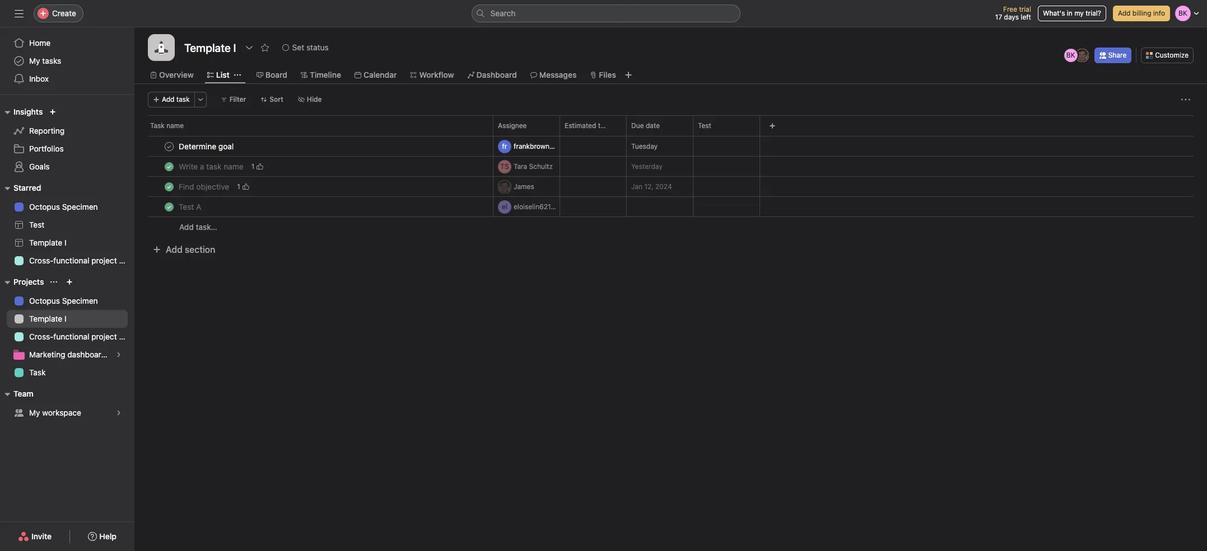 Task type: vqa. For each thing, say whether or not it's contained in the screenshot.
Portfolio in the left of the page
no



Task type: describe. For each thing, give the bounding box(es) containing it.
Determine goal text field
[[176, 141, 237, 152]]

row containing task name
[[134, 115, 1207, 136]]

12,
[[644, 183, 654, 191]]

octopus for projects
[[29, 296, 60, 306]]

Write a task name text field
[[176, 161, 247, 172]]

list
[[216, 70, 230, 80]]

specimen for test
[[62, 202, 98, 212]]

more actions image
[[1181, 95, 1190, 104]]

starred element
[[0, 178, 134, 272]]

tuesday
[[631, 142, 658, 151]]

completed image for eloiselin621@gmail.com
[[162, 200, 176, 214]]

free trial 17 days left
[[995, 5, 1031, 21]]

2024
[[655, 183, 672, 191]]

row containing el
[[134, 197, 1207, 217]]

list link
[[207, 69, 230, 81]]

my workspace
[[29, 408, 81, 418]]

estimated time
[[565, 122, 612, 130]]

plan inside starred element
[[119, 256, 134, 266]]

reporting link
[[7, 122, 128, 140]]

add billing info
[[1118, 9, 1165, 17]]

add for add task…
[[179, 222, 194, 232]]

show options, current sort, top image
[[51, 279, 57, 286]]

1 button for ts
[[249, 161, 266, 172]]

billing
[[1133, 9, 1151, 17]]

filter
[[229, 95, 246, 104]]

el
[[502, 203, 507, 211]]

functional inside starred element
[[53, 256, 89, 266]]

my workspace link
[[7, 404, 128, 422]]

octopus specimen link for test
[[7, 198, 128, 216]]

specimen for template i
[[62, 296, 98, 306]]

goals link
[[7, 158, 128, 176]]

add section button
[[148, 240, 220, 260]]

project inside starred element
[[91, 256, 117, 266]]

messages
[[539, 70, 577, 80]]

my tasks
[[29, 56, 61, 66]]

test link
[[7, 216, 128, 234]]

ja inside header untitled section tree grid
[[501, 182, 508, 191]]

files link
[[590, 69, 616, 81]]

time
[[598, 122, 612, 130]]

jan
[[631, 183, 643, 191]]

2 project from the top
[[91, 332, 117, 342]]

workspace
[[42, 408, 81, 418]]

find objective cell
[[134, 176, 494, 197]]

insights button
[[0, 105, 43, 119]]

team
[[13, 389, 33, 399]]

section
[[185, 245, 215, 255]]

share button
[[1094, 48, 1132, 63]]

1 horizontal spatial test
[[698, 122, 711, 130]]

see details, my workspace image
[[115, 410, 122, 417]]

info
[[1153, 9, 1165, 17]]

add for add billing info
[[1118, 9, 1131, 17]]

workflow link
[[410, 69, 454, 81]]

tara
[[514, 162, 527, 171]]

octopus for starred
[[29, 202, 60, 212]]

hide button
[[293, 92, 327, 108]]

my tasks link
[[7, 52, 128, 70]]

functional inside projects element
[[53, 332, 89, 342]]

template i for second template i link from the bottom of the page
[[29, 238, 66, 248]]

portfolios link
[[7, 140, 128, 158]]

add tab image
[[624, 71, 633, 80]]

task for task
[[29, 368, 46, 378]]

starred button
[[0, 182, 41, 195]]

task name
[[150, 122, 184, 130]]

status
[[306, 43, 329, 52]]

my for my tasks
[[29, 56, 40, 66]]

search list box
[[471, 4, 740, 22]]

portfolios
[[29, 144, 64, 153]]

assignee
[[498, 122, 527, 130]]

estimated
[[565, 122, 596, 130]]

completed checkbox for james
[[162, 180, 176, 194]]

1 horizontal spatial ja
[[1078, 51, 1086, 59]]

completed checkbox for tara schultz
[[162, 160, 176, 173]]

completed image inside determine goal cell
[[162, 140, 176, 153]]

timeline link
[[301, 69, 341, 81]]

template for 1st template i link from the bottom
[[29, 314, 62, 324]]

2 cross-functional project plan link from the top
[[7, 328, 134, 346]]

fr
[[502, 142, 507, 150]]

task
[[176, 95, 190, 104]]

i inside starred element
[[64, 238, 66, 248]]

add for add task
[[162, 95, 174, 104]]

add task button
[[148, 92, 195, 108]]

my for my workspace
[[29, 408, 40, 418]]

hide sidebar image
[[15, 9, 24, 18]]

starred
[[13, 183, 41, 193]]

cross- for 1st 'cross-functional project plan' link
[[29, 256, 53, 266]]

template i for 1st template i link from the bottom
[[29, 314, 66, 324]]

octopus specimen for test
[[29, 202, 98, 212]]

1 template i link from the top
[[7, 234, 128, 252]]

add task…
[[179, 222, 217, 232]]

Find objective text field
[[176, 181, 233, 192]]

left
[[1021, 13, 1031, 21]]

board link
[[256, 69, 287, 81]]

insights element
[[0, 102, 134, 178]]

invite
[[31, 532, 52, 542]]

calendar link
[[355, 69, 397, 81]]

marketing
[[29, 350, 65, 360]]

in
[[1067, 9, 1073, 17]]

free
[[1003, 5, 1017, 13]]

set status button
[[277, 40, 334, 55]]

help
[[99, 532, 116, 542]]

octopus specimen link for template i
[[7, 292, 128, 310]]

projects
[[13, 277, 44, 287]]

messages link
[[530, 69, 577, 81]]

task…
[[196, 222, 217, 232]]

determine goal cell
[[134, 136, 494, 157]]

task for task name
[[150, 122, 165, 130]]

inbox link
[[7, 70, 128, 88]]

17
[[995, 13, 1002, 21]]

add task… row
[[134, 217, 1207, 238]]

new project or portfolio image
[[66, 279, 73, 286]]

new image
[[50, 109, 56, 115]]

bk
[[1066, 51, 1075, 59]]

goals
[[29, 162, 50, 171]]

header untitled section tree grid
[[134, 136, 1207, 238]]

name
[[166, 122, 184, 130]]

insights
[[13, 107, 43, 117]]

overview
[[159, 70, 194, 80]]

due date
[[631, 122, 660, 130]]

trial
[[1019, 5, 1031, 13]]

search button
[[471, 4, 740, 22]]



Task type: locate. For each thing, give the bounding box(es) containing it.
task down marketing
[[29, 368, 46, 378]]

what's
[[1043, 9, 1065, 17]]

octopus specimen down new project or portfolio 'image'
[[29, 296, 98, 306]]

ja left 'james'
[[501, 182, 508, 191]]

files
[[599, 70, 616, 80]]

1 horizontal spatial 1
[[251, 162, 254, 171]]

overview link
[[150, 69, 194, 81]]

1 octopus specimen link from the top
[[7, 198, 128, 216]]

cross- for 1st 'cross-functional project plan' link from the bottom of the page
[[29, 332, 53, 342]]

cross- inside starred element
[[29, 256, 53, 266]]

specimen inside starred element
[[62, 202, 98, 212]]

0 vertical spatial cross-functional project plan link
[[7, 252, 134, 270]]

details image
[[480, 183, 486, 190]]

1 vertical spatial 1
[[237, 182, 240, 191]]

2 template from the top
[[29, 314, 62, 324]]

1 for ja
[[237, 182, 240, 191]]

1 vertical spatial plan
[[119, 332, 134, 342]]

teams element
[[0, 384, 134, 425]]

cross-functional project plan for 1st 'cross-functional project plan' link from the bottom of the page
[[29, 332, 134, 342]]

1 i from the top
[[64, 238, 66, 248]]

octopus inside projects element
[[29, 296, 60, 306]]

template inside starred element
[[29, 238, 62, 248]]

share
[[1108, 51, 1127, 59]]

octopus specimen up test link
[[29, 202, 98, 212]]

template
[[29, 238, 62, 248], [29, 314, 62, 324]]

octopus specimen
[[29, 202, 98, 212], [29, 296, 98, 306]]

octopus specimen link down goals link
[[7, 198, 128, 216]]

specimen up test link
[[62, 202, 98, 212]]

1 down 'write a task name' text field
[[237, 182, 240, 191]]

add left "section"
[[166, 245, 183, 255]]

1 inside the write a task name cell
[[251, 162, 254, 171]]

inbox
[[29, 74, 49, 83]]

octopus specimen for template i
[[29, 296, 98, 306]]

cross-functional project plan link
[[7, 252, 134, 270], [7, 328, 134, 346]]

0 vertical spatial template i link
[[7, 234, 128, 252]]

timeline
[[310, 70, 341, 80]]

add task
[[162, 95, 190, 104]]

2 plan from the top
[[119, 332, 134, 342]]

completed image for james
[[162, 180, 176, 194]]

what's in my trial? button
[[1038, 6, 1106, 21]]

ja
[[1078, 51, 1086, 59], [501, 182, 508, 191]]

filter button
[[215, 92, 251, 108]]

template i up marketing
[[29, 314, 66, 324]]

calendar
[[364, 70, 397, 80]]

i inside projects element
[[64, 314, 66, 324]]

1 completed image from the top
[[162, 140, 176, 153]]

add left "task"
[[162, 95, 174, 104]]

2 cross-functional project plan from the top
[[29, 332, 134, 342]]

eloiselin621@gmail.com
[[514, 203, 590, 211]]

completed image
[[162, 140, 176, 153], [162, 160, 176, 173], [162, 180, 176, 194], [162, 200, 176, 214]]

date
[[646, 122, 660, 130]]

0 vertical spatial 1 button
[[249, 161, 266, 172]]

project down test link
[[91, 256, 117, 266]]

test
[[698, 122, 711, 130], [29, 220, 44, 230]]

task link
[[7, 364, 128, 382]]

octopus down starred
[[29, 202, 60, 212]]

1 cross-functional project plan from the top
[[29, 256, 134, 266]]

1 project from the top
[[91, 256, 117, 266]]

my
[[1075, 9, 1084, 17]]

home link
[[7, 34, 128, 52]]

rocket image
[[155, 41, 168, 54]]

my inside global 'element'
[[29, 56, 40, 66]]

project
[[91, 256, 117, 266], [91, 332, 117, 342]]

completed image inside the write a task name cell
[[162, 160, 176, 173]]

add inside add task button
[[162, 95, 174, 104]]

add
[[1118, 9, 1131, 17], [162, 95, 174, 104], [179, 222, 194, 232], [166, 245, 183, 255]]

cross-functional project plan
[[29, 256, 134, 266], [29, 332, 134, 342]]

1 my from the top
[[29, 56, 40, 66]]

cross- inside projects element
[[29, 332, 53, 342]]

octopus
[[29, 202, 60, 212], [29, 296, 60, 306]]

0 vertical spatial completed checkbox
[[162, 140, 176, 153]]

jan 12, 2024
[[631, 183, 672, 191]]

0 horizontal spatial ja
[[501, 182, 508, 191]]

sort button
[[256, 92, 288, 108]]

0 horizontal spatial 1
[[237, 182, 240, 191]]

0 vertical spatial test
[[698, 122, 711, 130]]

2 completed image from the top
[[162, 160, 176, 173]]

0 vertical spatial octopus specimen
[[29, 202, 98, 212]]

3 completed image from the top
[[162, 180, 176, 194]]

1 for ts
[[251, 162, 254, 171]]

0 vertical spatial ja
[[1078, 51, 1086, 59]]

1 vertical spatial my
[[29, 408, 40, 418]]

2 i from the top
[[64, 314, 66, 324]]

1 cross-functional project plan link from the top
[[7, 252, 134, 270]]

set status
[[292, 43, 329, 52]]

yesterday
[[631, 162, 663, 171]]

i down test link
[[64, 238, 66, 248]]

cross-functional project plan link up marketing dashboards
[[7, 328, 134, 346]]

cross-functional project plan inside projects element
[[29, 332, 134, 342]]

projects element
[[0, 272, 134, 384]]

1 vertical spatial task
[[29, 368, 46, 378]]

0 vertical spatial plan
[[119, 256, 134, 266]]

1 horizontal spatial task
[[150, 122, 165, 130]]

1 cross- from the top
[[29, 256, 53, 266]]

1 button for ja
[[235, 181, 251, 192]]

trial?
[[1086, 9, 1101, 17]]

1 inside the find objective cell
[[237, 182, 240, 191]]

my
[[29, 56, 40, 66], [29, 408, 40, 418]]

1 button inside the write a task name cell
[[249, 161, 266, 172]]

test right date on the right
[[698, 122, 711, 130]]

more actions image
[[197, 96, 204, 103]]

hide
[[307, 95, 322, 104]]

1 vertical spatial completed checkbox
[[162, 160, 176, 173]]

1 completed checkbox from the top
[[162, 140, 176, 153]]

task inside projects element
[[29, 368, 46, 378]]

1 vertical spatial octopus specimen link
[[7, 292, 128, 310]]

0 horizontal spatial task
[[29, 368, 46, 378]]

1 vertical spatial specimen
[[62, 296, 98, 306]]

1 vertical spatial cross-functional project plan link
[[7, 328, 134, 346]]

1 vertical spatial test
[[29, 220, 44, 230]]

1 octopus from the top
[[29, 202, 60, 212]]

0 vertical spatial i
[[64, 238, 66, 248]]

james
[[514, 182, 534, 191]]

0 vertical spatial project
[[91, 256, 117, 266]]

customize button
[[1141, 48, 1194, 63]]

1 vertical spatial octopus
[[29, 296, 60, 306]]

team button
[[0, 388, 33, 401]]

create
[[52, 8, 76, 18]]

1 right 'write a task name' text field
[[251, 162, 254, 171]]

1 vertical spatial ja
[[501, 182, 508, 191]]

task left name
[[150, 122, 165, 130]]

workflow
[[419, 70, 454, 80]]

octopus specimen inside projects element
[[29, 296, 98, 306]]

completed checkbox inside the find objective cell
[[162, 180, 176, 194]]

Completed checkbox
[[162, 200, 176, 214]]

completed image for tara schultz
[[162, 160, 176, 173]]

tara schultz
[[514, 162, 553, 171]]

add left task… at the top of page
[[179, 222, 194, 232]]

plan inside projects element
[[119, 332, 134, 342]]

octopus inside starred element
[[29, 202, 60, 212]]

template i link up new project or portfolio 'image'
[[7, 234, 128, 252]]

cross-functional project plan for 1st 'cross-functional project plan' link
[[29, 256, 134, 266]]

cross-functional project plan inside starred element
[[29, 256, 134, 266]]

dashboards
[[67, 350, 110, 360]]

octopus specimen link down new project or portfolio 'image'
[[7, 292, 128, 310]]

0 vertical spatial 1
[[251, 162, 254, 171]]

projects button
[[0, 276, 44, 289]]

cross-functional project plan up new project or portfolio 'image'
[[29, 256, 134, 266]]

invite button
[[11, 527, 59, 547]]

0 horizontal spatial test
[[29, 220, 44, 230]]

add inside add task… button
[[179, 222, 194, 232]]

0 vertical spatial specimen
[[62, 202, 98, 212]]

schultz
[[529, 162, 553, 171]]

1
[[251, 162, 254, 171], [237, 182, 240, 191]]

1 vertical spatial template
[[29, 314, 62, 324]]

customize
[[1155, 51, 1189, 59]]

1 vertical spatial octopus specimen
[[29, 296, 98, 306]]

my down "team"
[[29, 408, 40, 418]]

2 vertical spatial completed checkbox
[[162, 180, 176, 194]]

template inside projects element
[[29, 314, 62, 324]]

test down starred
[[29, 220, 44, 230]]

due
[[631, 122, 644, 130]]

2 completed checkbox from the top
[[162, 160, 176, 173]]

project up 'see details, marketing dashboards' icon
[[91, 332, 117, 342]]

add inside add section button
[[166, 245, 183, 255]]

add to starred image
[[260, 43, 269, 52]]

1 functional from the top
[[53, 256, 89, 266]]

1 vertical spatial cross-
[[29, 332, 53, 342]]

2 functional from the top
[[53, 332, 89, 342]]

template up marketing
[[29, 314, 62, 324]]

my inside teams 'element'
[[29, 408, 40, 418]]

cross-functional project plan up dashboards
[[29, 332, 134, 342]]

—
[[700, 204, 705, 210]]

row containing fr
[[134, 136, 1207, 157]]

template i inside starred element
[[29, 238, 66, 248]]

completed checkbox inside the write a task name cell
[[162, 160, 176, 173]]

None text field
[[182, 38, 239, 58]]

0 vertical spatial octopus specimen link
[[7, 198, 128, 216]]

1 button
[[249, 161, 266, 172], [235, 181, 251, 192]]

test a cell
[[134, 197, 494, 217]]

ja right bk
[[1078, 51, 1086, 59]]

1 vertical spatial cross-functional project plan
[[29, 332, 134, 342]]

cross-functional project plan link up new project or portfolio 'image'
[[7, 252, 134, 270]]

1 vertical spatial template i
[[29, 314, 66, 324]]

fr button
[[498, 140, 557, 153]]

1 template from the top
[[29, 238, 62, 248]]

1 vertical spatial functional
[[53, 332, 89, 342]]

what's in my trial?
[[1043, 9, 1101, 17]]

search
[[490, 8, 516, 18]]

add for add section
[[166, 245, 183, 255]]

1 button down 'write a task name' text field
[[235, 181, 251, 192]]

1 vertical spatial i
[[64, 314, 66, 324]]

2 cross- from the top
[[29, 332, 53, 342]]

dashboard link
[[468, 69, 517, 81]]

Completed checkbox
[[162, 140, 176, 153], [162, 160, 176, 173], [162, 180, 176, 194]]

i up marketing dashboards
[[64, 314, 66, 324]]

4 completed image from the top
[[162, 200, 176, 214]]

2 octopus specimen link from the top
[[7, 292, 128, 310]]

template i link up marketing dashboards
[[7, 310, 128, 328]]

2 specimen from the top
[[62, 296, 98, 306]]

test inside test link
[[29, 220, 44, 230]]

1 specimen from the top
[[62, 202, 98, 212]]

cross- up marketing
[[29, 332, 53, 342]]

3 completed checkbox from the top
[[162, 180, 176, 194]]

write a task name cell
[[134, 156, 494, 177]]

specimen down new project or portfolio 'image'
[[62, 296, 98, 306]]

1 octopus specimen from the top
[[29, 202, 98, 212]]

1 vertical spatial template i link
[[7, 310, 128, 328]]

0 vertical spatial template
[[29, 238, 62, 248]]

template for second template i link from the bottom of the page
[[29, 238, 62, 248]]

octopus specimen link
[[7, 198, 128, 216], [7, 292, 128, 310]]

template i down test link
[[29, 238, 66, 248]]

my left tasks
[[29, 56, 40, 66]]

functional up marketing dashboards
[[53, 332, 89, 342]]

0 vertical spatial octopus
[[29, 202, 60, 212]]

completed checkbox inside determine goal cell
[[162, 140, 176, 153]]

reporting
[[29, 126, 64, 136]]

functional up new project or portfolio 'image'
[[53, 256, 89, 266]]

tab actions image
[[234, 72, 241, 78]]

2 octopus from the top
[[29, 296, 60, 306]]

1 button inside the find objective cell
[[235, 181, 251, 192]]

octopus specimen inside starred element
[[29, 202, 98, 212]]

days
[[1004, 13, 1019, 21]]

— button
[[694, 197, 760, 217]]

add billing info button
[[1113, 6, 1170, 21]]

template down test link
[[29, 238, 62, 248]]

marketing dashboards link
[[7, 346, 128, 364]]

specimen
[[62, 202, 98, 212], [62, 296, 98, 306]]

2 my from the top
[[29, 408, 40, 418]]

dashboard
[[476, 70, 517, 80]]

1 template i from the top
[[29, 238, 66, 248]]

1 button right 'write a task name' text field
[[249, 161, 266, 172]]

0 vertical spatial task
[[150, 122, 165, 130]]

help button
[[81, 527, 124, 547]]

show options image
[[245, 43, 254, 52]]

add field image
[[769, 123, 776, 129]]

global element
[[0, 27, 134, 95]]

2 template i link from the top
[[7, 310, 128, 328]]

add left billing
[[1118, 9, 1131, 17]]

2 template i from the top
[[29, 314, 66, 324]]

cross- up projects
[[29, 256, 53, 266]]

completed image inside test a cell
[[162, 200, 176, 214]]

0 vertical spatial functional
[[53, 256, 89, 266]]

0 vertical spatial my
[[29, 56, 40, 66]]

specimen inside projects element
[[62, 296, 98, 306]]

0 vertical spatial cross-functional project plan
[[29, 256, 134, 266]]

row
[[134, 115, 1207, 136], [148, 136, 1194, 137], [134, 136, 1207, 157], [134, 156, 1207, 177], [134, 176, 1207, 197], [134, 197, 1207, 217]]

1 vertical spatial 1 button
[[235, 181, 251, 192]]

2 octopus specimen from the top
[[29, 296, 98, 306]]

completed image inside the find objective cell
[[162, 180, 176, 194]]

ts
[[500, 162, 509, 171]]

1 vertical spatial project
[[91, 332, 117, 342]]

template i inside projects element
[[29, 314, 66, 324]]

add section
[[166, 245, 215, 255]]

template i
[[29, 238, 66, 248], [29, 314, 66, 324]]

0 vertical spatial cross-
[[29, 256, 53, 266]]

0 vertical spatial template i
[[29, 238, 66, 248]]

Test A text field
[[176, 201, 205, 213]]

sort
[[270, 95, 283, 104]]

task
[[150, 122, 165, 130], [29, 368, 46, 378]]

board
[[265, 70, 287, 80]]

set
[[292, 43, 304, 52]]

add inside add billing info button
[[1118, 9, 1131, 17]]

1 plan from the top
[[119, 256, 134, 266]]

functional
[[53, 256, 89, 266], [53, 332, 89, 342]]

see details, marketing dashboards image
[[115, 352, 122, 359]]

octopus down show options, current sort, top image
[[29, 296, 60, 306]]



